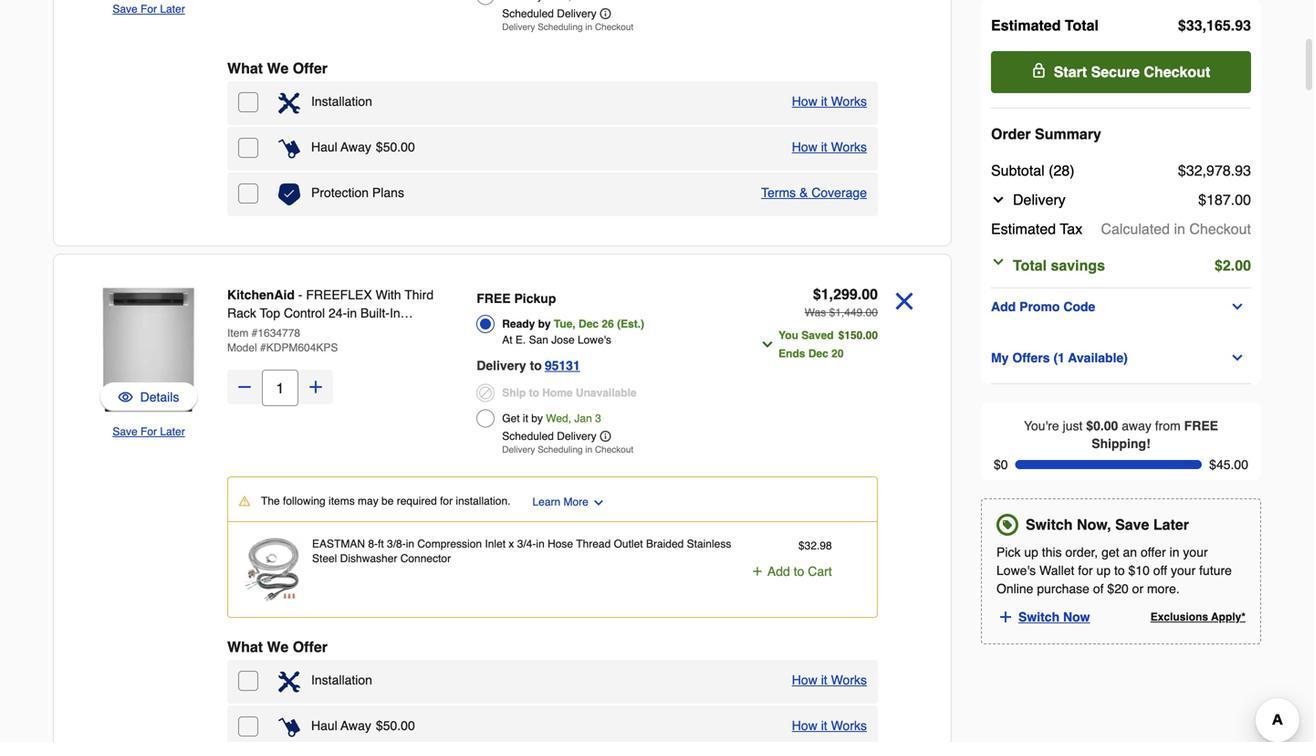 Task type: vqa. For each thing, say whether or not it's contained in the screenshot.
plus icon at the bottom left
yes



Task type: describe. For each thing, give the bounding box(es) containing it.
unavailable
[[576, 387, 637, 399]]

subtotal (28)
[[991, 162, 1075, 179]]

1 save for later button from the top
[[113, 0, 185, 18]]

switch for switch now, save later
[[1026, 516, 1073, 533]]

it for second how it works button from the bottom
[[821, 673, 828, 687]]

or
[[1133, 582, 1144, 596]]

#1634778
[[252, 327, 300, 340]]

from
[[1155, 419, 1181, 433]]

at e. san jose lowe's
[[502, 334, 612, 346]]

estimated total
[[991, 17, 1099, 34]]

it inside option group
[[523, 412, 528, 425]]

future
[[1200, 563, 1232, 578]]

tue,
[[554, 318, 576, 330]]

it for 1st how it works button from the bottom
[[821, 718, 828, 733]]

eastman
[[312, 538, 365, 550]]

33,165
[[1187, 17, 1231, 34]]

32,978
[[1187, 162, 1231, 179]]

may
[[358, 495, 379, 508]]

26
[[602, 318, 614, 330]]

to inside 'pick up this order, get an offer in your lowe's wallet for up to $10 off your future online purchase of $20 or more.'
[[1115, 563, 1125, 578]]

2 info image from the top
[[600, 431, 611, 442]]

switch now button
[[997, 605, 1106, 629]]

free for free pickup
[[477, 291, 511, 306]]

connector
[[400, 552, 451, 565]]

haul away $ 50 .00 for assembly image
[[311, 140, 415, 154]]

away for assembly icon on the left
[[341, 718, 371, 733]]

add promo code link
[[991, 296, 1252, 318]]

this
[[1042, 545, 1062, 560]]

93 for $ 32,978 . 93
[[1235, 162, 1252, 179]]

what for assembly icon on the left
[[227, 639, 263, 655]]

2 save for later button from the top
[[113, 423, 185, 441]]

0 horizontal spatial total
[[1013, 257, 1047, 274]]

offer for assembly icon on the left
[[293, 639, 328, 655]]

start secure checkout button
[[991, 51, 1252, 93]]

inlet
[[485, 538, 506, 550]]

wed,
[[546, 412, 572, 425]]

scheduled for second info image from the bottom
[[502, 7, 554, 20]]

terms & coverage
[[761, 185, 867, 200]]

ready by tue, dec 26 (est.)
[[502, 318, 645, 330]]

warning image
[[239, 496, 250, 507]]

Stepper number input field with increment and decrement buttons number field
[[262, 370, 299, 406]]

switch now, save later
[[1026, 516, 1189, 533]]

freeflex with third rack top control 24-in built-in dishwasher third rack (stainless steel with printshield finish), 44-dba image
[[83, 284, 215, 415]]

3 how it works button from the top
[[792, 671, 867, 689]]

$ 2 .00
[[1215, 257, 1252, 274]]

150
[[845, 329, 863, 342]]

tax
[[1060, 220, 1083, 237]]

scheduling for second info image from the bottom
[[538, 22, 583, 32]]

the
[[261, 495, 280, 508]]

my offers (1 available) link
[[991, 347, 1252, 369]]

steel
[[312, 552, 337, 565]]

offer for assembly image
[[293, 60, 328, 77]]

add to cart
[[768, 564, 832, 579]]

$ 32 . 98
[[799, 540, 832, 552]]

calculated
[[1101, 220, 1170, 237]]

1 info image from the top
[[600, 8, 611, 19]]

compression
[[418, 538, 482, 550]]

exclusions apply*
[[1151, 611, 1246, 624]]

start
[[1054, 63, 1087, 80]]

tag filled image
[[1000, 517, 1016, 533]]

get
[[1102, 545, 1120, 560]]

. for 33,165
[[1231, 17, 1235, 34]]

summary
[[1035, 126, 1102, 142]]

haul for assembly icon on the left
[[311, 718, 338, 733]]

2 vertical spatial later
[[1154, 516, 1189, 533]]

. for 32
[[817, 540, 820, 552]]

switch now
[[1019, 610, 1090, 625]]

haul away $ 50 .00 for assembly icon on the left
[[311, 718, 415, 733]]

lowe's inside 'pick up this order, get an offer in your lowe's wallet for up to $10 off your future online purchase of $20 or more.'
[[997, 563, 1036, 578]]

. for 32,978
[[1231, 162, 1235, 179]]

8-
[[368, 538, 378, 550]]

jose
[[552, 334, 575, 346]]

1 vertical spatial your
[[1171, 563, 1196, 578]]

item #1634778 model #kdpm604kps
[[227, 327, 338, 354]]

wallet
[[1040, 563, 1075, 578]]

1 scheduled delivery from the top
[[502, 7, 597, 20]]

chevron down image inside my offers (1 available) link
[[1231, 351, 1245, 365]]

free for free shipping!
[[1185, 419, 1219, 433]]

what we offer for assembly image
[[227, 60, 328, 77]]

more
[[564, 496, 589, 508]]

ship
[[502, 387, 526, 399]]

$0
[[994, 458, 1008, 472]]

3/4-
[[517, 538, 536, 550]]

dishwasher
[[340, 552, 397, 565]]

1,299
[[821, 286, 858, 303]]

it for fourth how it works button from the bottom
[[821, 94, 828, 109]]

pick up this order, get an offer in your lowe's wallet for up to $10 off your future online purchase of $20 or more.
[[997, 545, 1232, 596]]

haul away filled image for assembly image
[[278, 138, 300, 160]]

order summary
[[991, 126, 1102, 142]]

stainless
[[687, 538, 732, 550]]

scheduled for second info image
[[502, 430, 554, 443]]

0 vertical spatial by
[[538, 318, 551, 330]]

you saved $ 150 .00 ends dec 20
[[779, 329, 878, 360]]

away for assembly image
[[341, 140, 371, 154]]

how for fourth how it works button from the bottom
[[792, 94, 818, 109]]

how for second how it works button from the bottom
[[792, 673, 818, 687]]

50 for assembly icon on the left
[[383, 718, 397, 733]]

shipping!
[[1092, 436, 1151, 451]]

$ 187 .00
[[1199, 191, 1252, 208]]

protection plan filled image
[[278, 183, 300, 205]]

to for cart
[[794, 564, 805, 579]]

0 vertical spatial for
[[440, 495, 453, 508]]

thread
[[576, 538, 611, 550]]

kitchenaid
[[227, 288, 295, 302]]

required
[[397, 495, 437, 508]]

hose
[[548, 538, 573, 550]]

apply*
[[1212, 611, 1246, 624]]

how for 1st how it works button from the bottom
[[792, 718, 818, 733]]

delivery to 95131
[[477, 358, 580, 373]]

0 vertical spatial chevron down image
[[991, 255, 1006, 269]]

e.
[[516, 334, 526, 346]]

ends
[[779, 347, 806, 360]]

we for assembly icon on the left
[[267, 639, 289, 655]]

online
[[997, 582, 1034, 596]]

terms
[[761, 185, 796, 200]]

estimated for estimated total
[[991, 17, 1061, 34]]

braided
[[646, 538, 684, 550]]

checkout inside option group
[[595, 445, 634, 455]]

delivery scheduling in checkout for second info image
[[502, 445, 634, 455]]

protection plans
[[311, 185, 404, 200]]

.00 inside you saved $ 150 .00 ends dec 20
[[863, 329, 878, 342]]

(est.)
[[617, 318, 645, 330]]

1 horizontal spatial up
[[1097, 563, 1111, 578]]

plus image for switch now
[[998, 609, 1014, 625]]

2
[[1223, 257, 1231, 274]]

secure image
[[1032, 63, 1047, 78]]

save for 1st save for later button from the bottom
[[113, 425, 138, 438]]

how for second how it works button
[[792, 140, 818, 154]]

(28)
[[1049, 162, 1075, 179]]

block image
[[477, 384, 495, 402]]

#kdpm604kps
[[260, 341, 338, 354]]

learn
[[533, 496, 561, 508]]

0.00
[[1094, 419, 1119, 433]]

2 scheduled delivery from the top
[[502, 430, 597, 443]]

my offers (1 available)
[[991, 351, 1128, 365]]

estimated tax
[[991, 220, 1083, 237]]

4 works from the top
[[831, 718, 867, 733]]

exclusions
[[1151, 611, 1209, 624]]



Task type: locate. For each thing, give the bounding box(es) containing it.
1 vertical spatial haul
[[311, 718, 338, 733]]

4 how it works from the top
[[792, 718, 867, 733]]

plus image for add to cart
[[751, 565, 764, 578]]

2 50 from the top
[[383, 718, 397, 733]]

0 vertical spatial free
[[477, 291, 511, 306]]

lowe's down 26
[[578, 334, 612, 346]]

option group containing free pickup
[[477, 286, 730, 460]]

2 haul away filled image from the top
[[278, 717, 300, 739]]

1 works from the top
[[831, 94, 867, 109]]

1 horizontal spatial for
[[1078, 563, 1093, 578]]

1 vertical spatial plus image
[[998, 609, 1014, 625]]

in inside 'pick up this order, get an offer in your lowe's wallet for up to $10 off your future online purchase of $20 or more.'
[[1170, 545, 1180, 560]]

we up assembly image
[[267, 60, 289, 77]]

to right 'ship'
[[529, 387, 539, 399]]

1 away from the top
[[341, 140, 371, 154]]

0 horizontal spatial chevron down image
[[761, 337, 775, 352]]

plus image inside switch now button
[[998, 609, 1014, 625]]

scheduling inside option group
[[538, 445, 583, 455]]

you're just $ 0.00
[[1024, 419, 1119, 433]]

chevron down image
[[991, 255, 1006, 269], [761, 337, 775, 352]]

later for 1st save for later button from the bottom
[[160, 425, 185, 438]]

1 how it works from the top
[[792, 94, 867, 109]]

0 vertical spatial save for later button
[[113, 0, 185, 18]]

what we offer for assembly icon on the left
[[227, 639, 328, 655]]

1 vertical spatial delivery scheduling in checkout
[[502, 445, 634, 455]]

chevron down image inside add promo code link
[[1231, 299, 1245, 314]]

1 horizontal spatial lowe's
[[997, 563, 1036, 578]]

2 estimated from the top
[[991, 220, 1056, 237]]

1 vertical spatial save for later
[[113, 425, 185, 438]]

away from
[[1122, 419, 1181, 433]]

1 vertical spatial offer
[[293, 639, 328, 655]]

add left promo
[[991, 299, 1016, 314]]

1 vertical spatial for
[[1078, 563, 1093, 578]]

1 vertical spatial save
[[113, 425, 138, 438]]

checkout
[[595, 22, 634, 32], [1144, 63, 1211, 80], [1190, 220, 1252, 237], [595, 445, 634, 455]]

delivery scheduling in checkout
[[502, 22, 634, 32], [502, 445, 634, 455]]

an
[[1123, 545, 1138, 560]]

installation.
[[456, 495, 511, 508]]

93 right 33,165
[[1235, 17, 1252, 34]]

1 horizontal spatial total
[[1065, 17, 1099, 34]]

available)
[[1069, 351, 1128, 365]]

my
[[991, 351, 1009, 365]]

delivery scheduling in checkout for second info image from the bottom
[[502, 22, 634, 32]]

1 vertical spatial estimated
[[991, 220, 1056, 237]]

1 vertical spatial free
[[1185, 419, 1219, 433]]

plus image
[[751, 565, 764, 578], [998, 609, 1014, 625]]

offer
[[1141, 545, 1166, 560]]

2 vertical spatial save
[[1116, 516, 1150, 533]]

coverage
[[812, 185, 867, 200]]

installation for assembly image
[[311, 94, 372, 109]]

1 50 from the top
[[383, 140, 397, 154]]

haul for assembly image
[[311, 140, 338, 154]]

1 horizontal spatial add
[[991, 299, 1016, 314]]

0 vertical spatial later
[[160, 3, 185, 16]]

2 delivery scheduling in checkout from the top
[[502, 445, 634, 455]]

1 haul away filled image from the top
[[278, 138, 300, 160]]

0 vertical spatial total
[[1065, 17, 1099, 34]]

2 vertical spatial .
[[817, 540, 820, 552]]

2 works from the top
[[831, 140, 867, 154]]

to up $20
[[1115, 563, 1125, 578]]

50 for assembly image
[[383, 140, 397, 154]]

for for 2nd save for later button from the bottom
[[141, 3, 157, 16]]

haul away filled image
[[278, 138, 300, 160], [278, 717, 300, 739]]

how it works for second how it works button
[[792, 140, 867, 154]]

lowe's up "online"
[[997, 563, 1036, 578]]

1 haul away $ 50 .00 from the top
[[311, 140, 415, 154]]

$45.00
[[1210, 458, 1249, 472]]

remove item image
[[889, 286, 920, 317]]

add left cart
[[768, 564, 790, 579]]

free shipping!
[[1092, 419, 1219, 451]]

0 vertical spatial what we offer
[[227, 60, 328, 77]]

1 vertical spatial haul away $ 50 .00
[[311, 718, 415, 733]]

estimated left tax
[[991, 220, 1056, 237]]

to left cart
[[794, 564, 805, 579]]

1 save for later from the top
[[113, 3, 185, 16]]

0 vertical spatial away
[[341, 140, 371, 154]]

93 for $ 33,165 . 93
[[1235, 17, 1252, 34]]

plus image left add item to cart element
[[751, 565, 764, 578]]

switch inside switch now button
[[1019, 610, 1060, 625]]

0 vertical spatial 50
[[383, 140, 397, 154]]

to down san
[[530, 358, 542, 373]]

0 vertical spatial delivery scheduling in checkout
[[502, 22, 634, 32]]

haul away filled image down assembly image
[[278, 138, 300, 160]]

your
[[1183, 545, 1208, 560], [1171, 563, 1196, 578]]

protection
[[311, 185, 369, 200]]

187
[[1207, 191, 1231, 208]]

outlet
[[614, 538, 643, 550]]

1 vertical spatial installation
[[311, 673, 372, 687]]

for down 'order,'
[[1078, 563, 1093, 578]]

1 scheduled from the top
[[502, 7, 554, 20]]

scheduled inside option group
[[502, 430, 554, 443]]

2 we from the top
[[267, 639, 289, 655]]

0 vertical spatial offer
[[293, 60, 328, 77]]

free pickup
[[477, 291, 556, 306]]

1 vertical spatial for
[[141, 425, 157, 438]]

4 how it works button from the top
[[792, 717, 867, 735]]

what we offer up assembly image
[[227, 60, 328, 77]]

for for 1st save for later button from the bottom
[[141, 425, 157, 438]]

learn more
[[533, 496, 589, 508]]

add promo code
[[991, 299, 1096, 314]]

away
[[1122, 419, 1152, 433]]

scheduled
[[502, 7, 554, 20], [502, 430, 554, 443]]

offer up assembly image
[[293, 60, 328, 77]]

2 for from the top
[[141, 425, 157, 438]]

0 vertical spatial add
[[991, 299, 1016, 314]]

by left wed,
[[532, 412, 543, 425]]

3 works from the top
[[831, 673, 867, 687]]

1 horizontal spatial dec
[[809, 347, 829, 360]]

save for later button
[[113, 0, 185, 18], [113, 423, 185, 441]]

1 vertical spatial what
[[227, 639, 263, 655]]

1 vertical spatial switch
[[1019, 610, 1060, 625]]

1 vertical spatial total
[[1013, 257, 1047, 274]]

3
[[595, 412, 601, 425]]

add for add to cart
[[768, 564, 790, 579]]

haul away $ 50 .00
[[311, 140, 415, 154], [311, 718, 415, 733]]

add for add promo code
[[991, 299, 1016, 314]]

dec inside you saved $ 150 .00 ends dec 20
[[809, 347, 829, 360]]

1 vertical spatial we
[[267, 639, 289, 655]]

0 vertical spatial for
[[141, 3, 157, 16]]

total savings
[[1013, 257, 1106, 274]]

1 what from the top
[[227, 60, 263, 77]]

1 vertical spatial save for later button
[[113, 423, 185, 441]]

0 vertical spatial info image
[[600, 8, 611, 19]]

1 horizontal spatial plus image
[[998, 609, 1014, 625]]

93
[[1235, 17, 1252, 34], [1235, 162, 1252, 179]]

0 vertical spatial haul away $ 50 .00
[[311, 140, 415, 154]]

0 vertical spatial estimated
[[991, 17, 1061, 34]]

0 vertical spatial scheduled delivery
[[502, 7, 597, 20]]

1 vertical spatial by
[[532, 412, 543, 425]]

1 how from the top
[[792, 94, 818, 109]]

later
[[160, 3, 185, 16], [160, 425, 185, 438], [1154, 516, 1189, 533]]

0 vertical spatial your
[[1183, 545, 1208, 560]]

haul away filled image for assembly icon on the left
[[278, 717, 300, 739]]

lowe's
[[578, 334, 612, 346], [997, 563, 1036, 578]]

total up the start
[[1065, 17, 1099, 34]]

$ 33,165 . 93
[[1178, 17, 1252, 34]]

what we offer up assembly icon on the left
[[227, 639, 328, 655]]

2 scheduled from the top
[[502, 430, 554, 443]]

scheduled delivery
[[502, 7, 597, 20], [502, 430, 597, 443]]

in
[[586, 22, 593, 32], [1174, 220, 1186, 237], [586, 445, 593, 455], [406, 538, 414, 550], [536, 538, 545, 550], [1170, 545, 1180, 560]]

1 for from the top
[[141, 3, 157, 16]]

what
[[227, 60, 263, 77], [227, 639, 263, 655]]

1 vertical spatial dec
[[809, 347, 829, 360]]

offer
[[293, 60, 328, 77], [293, 639, 328, 655]]

0 vertical spatial save
[[113, 3, 138, 16]]

1 vertical spatial 50
[[383, 718, 397, 733]]

assembly image
[[278, 671, 300, 693]]

save for 2nd save for later button from the bottom
[[113, 3, 138, 16]]

93 up $ 187 .00
[[1235, 162, 1252, 179]]

1 vertical spatial scheduled delivery
[[502, 430, 597, 443]]

1 estimated from the top
[[991, 17, 1061, 34]]

1 what we offer from the top
[[227, 60, 328, 77]]

0 vertical spatial scheduled
[[502, 7, 554, 20]]

3 how from the top
[[792, 673, 818, 687]]

chevron down image down estimated tax
[[991, 255, 1006, 269]]

$ 1,299 .00 was $ 1,449 .00
[[805, 286, 878, 319]]

ship to home unavailable
[[502, 387, 637, 399]]

to for 95131
[[530, 358, 542, 373]]

2 93 from the top
[[1235, 162, 1252, 179]]

0 vertical spatial save for later
[[113, 3, 185, 16]]

get it by wed, jan 3
[[502, 412, 601, 425]]

0 vertical spatial haul
[[311, 140, 338, 154]]

2 scheduling from the top
[[538, 445, 583, 455]]

option group
[[477, 286, 730, 460]]

savings
[[1051, 257, 1106, 274]]

1 how it works button from the top
[[792, 92, 867, 110]]

you
[[779, 329, 799, 342]]

0 vertical spatial 93
[[1235, 17, 1252, 34]]

works
[[831, 94, 867, 109], [831, 140, 867, 154], [831, 673, 867, 687], [831, 718, 867, 733]]

1 vertical spatial what we offer
[[227, 639, 328, 655]]

0 horizontal spatial free
[[477, 291, 511, 306]]

1 vertical spatial lowe's
[[997, 563, 1036, 578]]

calculated in checkout
[[1101, 220, 1252, 237]]

0 vertical spatial switch
[[1026, 516, 1073, 533]]

1 vertical spatial info image
[[600, 431, 611, 442]]

items
[[329, 495, 355, 508]]

free up the ready
[[477, 291, 511, 306]]

0 vertical spatial installation
[[311, 94, 372, 109]]

add item to cart element
[[768, 562, 832, 581]]

free
[[477, 291, 511, 306], [1185, 419, 1219, 433]]

save for later
[[113, 3, 185, 16], [113, 425, 185, 438]]

chevron down image left you
[[761, 337, 775, 352]]

for inside 'pick up this order, get an offer in your lowe's wallet for up to $10 off your future online purchase of $20 or more.'
[[1078, 563, 1093, 578]]

0 vertical spatial up
[[1025, 545, 1039, 560]]

saved
[[802, 329, 834, 342]]

1 vertical spatial 93
[[1235, 162, 1252, 179]]

to
[[530, 358, 542, 373], [529, 387, 539, 399], [1115, 563, 1125, 578], [794, 564, 805, 579]]

x
[[509, 538, 514, 550]]

2 what from the top
[[227, 639, 263, 655]]

1 93 from the top
[[1235, 17, 1252, 34]]

away
[[341, 140, 371, 154], [341, 718, 371, 733]]

plus image
[[307, 378, 325, 396]]

we for assembly image
[[267, 60, 289, 77]]

1,449
[[836, 306, 863, 319]]

scheduling for second info image
[[538, 445, 583, 455]]

checkout inside button
[[1144, 63, 1211, 80]]

1 offer from the top
[[293, 60, 328, 77]]

8-ft 3/8-in compression inlet x 3/4-in hose thread outlet braided stainless steel dishwasher connector image
[[239, 537, 305, 602]]

secure
[[1091, 63, 1140, 80]]

installation
[[311, 94, 372, 109], [311, 673, 372, 687]]

1 vertical spatial scheduling
[[538, 445, 583, 455]]

estimated up secure image
[[991, 17, 1061, 34]]

2 offer from the top
[[293, 639, 328, 655]]

free inside option group
[[477, 291, 511, 306]]

2 away from the top
[[341, 718, 371, 733]]

dec
[[579, 318, 599, 330], [809, 347, 829, 360]]

1 installation from the top
[[311, 94, 372, 109]]

model
[[227, 341, 257, 354]]

now
[[1063, 610, 1090, 625]]

2 what we offer from the top
[[227, 639, 328, 655]]

switch down "online"
[[1019, 610, 1060, 625]]

0 vertical spatial dec
[[579, 318, 599, 330]]

item
[[227, 327, 249, 340]]

1 vertical spatial later
[[160, 425, 185, 438]]

estimated for estimated tax
[[991, 220, 1056, 237]]

1 scheduling from the top
[[538, 22, 583, 32]]

haul away filled image down assembly icon on the left
[[278, 717, 300, 739]]

0 horizontal spatial dec
[[579, 318, 599, 330]]

it for second how it works button
[[821, 140, 828, 154]]

your right off
[[1171, 563, 1196, 578]]

2 installation from the top
[[311, 673, 372, 687]]

2 save for later from the top
[[113, 425, 185, 438]]

pick
[[997, 545, 1021, 560]]

quickview image
[[118, 388, 133, 406]]

to for home
[[529, 387, 539, 399]]

chevron down image
[[991, 193, 1006, 207], [1231, 299, 1245, 314], [1231, 351, 1245, 365], [592, 496, 605, 509]]

how it works for fourth how it works button from the bottom
[[792, 94, 867, 109]]

1 vertical spatial add
[[768, 564, 790, 579]]

1 vertical spatial .
[[1231, 162, 1235, 179]]

add
[[991, 299, 1016, 314], [768, 564, 790, 579]]

ft
[[378, 538, 384, 550]]

(1
[[1054, 351, 1065, 365]]

how it works for second how it works button from the bottom
[[792, 673, 867, 687]]

following
[[283, 495, 326, 508]]

2 haul away $ 50 .00 from the top
[[311, 718, 415, 733]]

0 vertical spatial plus image
[[751, 565, 764, 578]]

0 vertical spatial what
[[227, 60, 263, 77]]

1 vertical spatial up
[[1097, 563, 1111, 578]]

0 horizontal spatial lowe's
[[578, 334, 612, 346]]

2 how from the top
[[792, 140, 818, 154]]

0 horizontal spatial add
[[768, 564, 790, 579]]

1 vertical spatial scheduled
[[502, 430, 554, 443]]

ready
[[502, 318, 535, 330]]

1 delivery scheduling in checkout from the top
[[502, 22, 634, 32]]

details
[[140, 390, 179, 404]]

later for 2nd save for later button from the bottom
[[160, 3, 185, 16]]

dec left 26
[[579, 318, 599, 330]]

$
[[1178, 17, 1187, 34], [376, 140, 383, 154], [1178, 162, 1187, 179], [1199, 191, 1207, 208], [1215, 257, 1223, 274], [813, 286, 821, 303], [829, 306, 836, 319], [839, 329, 845, 342], [1087, 419, 1094, 433], [799, 540, 805, 552], [376, 718, 383, 733]]

3 how it works from the top
[[792, 673, 867, 687]]

&
[[800, 185, 808, 200]]

0 vertical spatial we
[[267, 60, 289, 77]]

0 horizontal spatial plus image
[[751, 565, 764, 578]]

1 vertical spatial chevron down image
[[761, 337, 775, 352]]

0 horizontal spatial up
[[1025, 545, 1039, 560]]

0 horizontal spatial for
[[440, 495, 453, 508]]

4 how from the top
[[792, 718, 818, 733]]

1 vertical spatial away
[[341, 718, 371, 733]]

installation right assembly image
[[311, 94, 372, 109]]

info image
[[600, 8, 611, 19], [600, 431, 611, 442]]

by up san
[[538, 318, 551, 330]]

offer up assembly icon on the left
[[293, 639, 328, 655]]

minus image
[[236, 378, 254, 396]]

what for assembly image
[[227, 60, 263, 77]]

details button
[[100, 382, 198, 412], [118, 388, 179, 406]]

purchase
[[1037, 582, 1090, 596]]

how it works for 1st how it works button from the bottom
[[792, 718, 867, 733]]

$ inside you saved $ 150 .00 ends dec 20
[[839, 329, 845, 342]]

now,
[[1077, 516, 1112, 533]]

your up future
[[1183, 545, 1208, 560]]

2 haul from the top
[[311, 718, 338, 733]]

up left this
[[1025, 545, 1039, 560]]

-
[[298, 288, 303, 302]]

plus image down "online"
[[998, 609, 1014, 625]]

assembly image
[[278, 92, 300, 114]]

2 how it works from the top
[[792, 140, 867, 154]]

switch up this
[[1026, 516, 1073, 533]]

we up assembly icon on the left
[[267, 639, 289, 655]]

save for later for 2nd save for later button from the bottom
[[113, 3, 185, 16]]

save for later for 1st save for later button from the bottom
[[113, 425, 185, 438]]

.00
[[397, 140, 415, 154], [1231, 191, 1252, 208], [1231, 257, 1252, 274], [858, 286, 878, 303], [863, 306, 878, 319], [863, 329, 878, 342], [397, 718, 415, 733]]

1 we from the top
[[267, 60, 289, 77]]

8-ft 3/8-in compression inlet x 3/4-in hose thread outlet braided stainless steel dishwasher connector
[[312, 538, 732, 565]]

3/8-
[[387, 538, 406, 550]]

installation for assembly icon on the left
[[311, 673, 372, 687]]

0 vertical spatial lowe's
[[578, 334, 612, 346]]

2 how it works button from the top
[[792, 138, 867, 156]]

0 vertical spatial scheduling
[[538, 22, 583, 32]]

free right from
[[1185, 419, 1219, 433]]

for right the required
[[440, 495, 453, 508]]

$ 32,978 . 93
[[1178, 162, 1252, 179]]

up up of
[[1097, 563, 1111, 578]]

0 vertical spatial .
[[1231, 17, 1235, 34]]

dec down saved
[[809, 347, 829, 360]]

how
[[792, 94, 818, 109], [792, 140, 818, 154], [792, 673, 818, 687], [792, 718, 818, 733]]

1 haul from the top
[[311, 140, 338, 154]]

1 horizontal spatial chevron down image
[[991, 255, 1006, 269]]

switch for switch now
[[1019, 610, 1060, 625]]

total down estimated tax
[[1013, 257, 1047, 274]]

of
[[1093, 582, 1104, 596]]

offers
[[1013, 351, 1050, 365]]

1 vertical spatial haul away filled image
[[278, 717, 300, 739]]

0 vertical spatial haul away filled image
[[278, 138, 300, 160]]

free inside free shipping!
[[1185, 419, 1219, 433]]

start secure checkout
[[1054, 63, 1211, 80]]

total
[[1065, 17, 1099, 34], [1013, 257, 1047, 274]]

1 horizontal spatial free
[[1185, 419, 1219, 433]]

installation right assembly icon on the left
[[311, 673, 372, 687]]

95131
[[545, 358, 580, 373]]

just
[[1063, 419, 1083, 433]]



